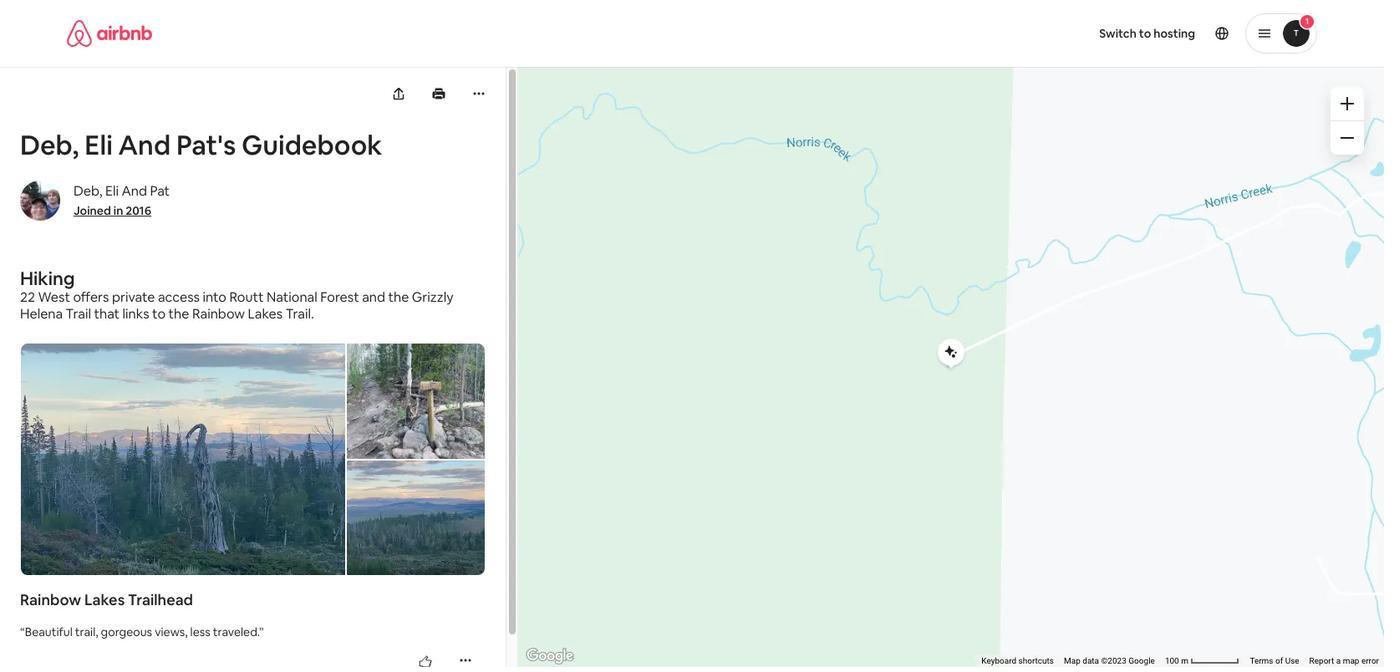 Task type: locate. For each thing, give the bounding box(es) containing it.
traveled.
[[213, 625, 259, 640]]

beautiful
[[25, 625, 73, 640]]

1 vertical spatial deb,
[[74, 182, 102, 200]]

1 horizontal spatial rainbow
[[192, 305, 245, 323]]

routt
[[229, 288, 264, 306]]

trail,
[[75, 625, 98, 640]]

keyboard shortcuts button
[[982, 656, 1054, 667]]

trailhead
[[128, 590, 193, 610]]

rainbow inside hiking 22 west offers private access into routt national forest and the grizzly helena trail that links to the rainbow lakes trail.
[[192, 305, 245, 323]]

a
[[1337, 656, 1341, 666]]

1 vertical spatial and
[[122, 182, 147, 200]]

eli for pat
[[105, 182, 119, 200]]

less
[[190, 625, 210, 640]]

deb,
[[20, 128, 79, 162], [74, 182, 102, 200]]

pat
[[150, 182, 170, 200]]

map
[[1343, 656, 1360, 666]]

1 horizontal spatial lakes
[[248, 305, 283, 323]]

rainbow left national
[[192, 305, 245, 323]]

lakes up the trail,
[[84, 590, 125, 610]]

lakes
[[248, 305, 283, 323], [84, 590, 125, 610]]

1 horizontal spatial to
[[1139, 26, 1152, 41]]

helena
[[20, 305, 63, 323]]

1 vertical spatial lakes
[[84, 590, 125, 610]]

2016
[[126, 203, 151, 218]]

guidebook
[[242, 128, 382, 162]]

the right and
[[388, 288, 409, 306]]

1 button
[[1246, 13, 1318, 54]]

100
[[1165, 656, 1179, 666]]

trail
[[66, 305, 91, 323]]

forest
[[320, 288, 359, 306]]

profile element
[[712, 0, 1318, 67]]

0 horizontal spatial the
[[169, 305, 189, 323]]

hiking
[[20, 267, 75, 290]]

share image
[[392, 87, 406, 100]]

rainbow lakes trailhead
[[20, 590, 193, 610]]

rainbow lakes trailhead link
[[20, 590, 486, 610]]

deb, for deb, eli and pat's guidebook
[[20, 128, 79, 162]]

0 vertical spatial to
[[1139, 26, 1152, 41]]

to right switch
[[1139, 26, 1152, 41]]

gorgeous
[[101, 625, 152, 640]]

deb, inside deb, eli and pat joined in 2016
[[74, 182, 102, 200]]

rainbow
[[192, 305, 245, 323], [20, 590, 81, 610]]

deb, for deb, eli and pat joined in 2016
[[74, 182, 102, 200]]

trail.
[[286, 305, 314, 323]]

grizzly
[[412, 288, 454, 306]]

0 horizontal spatial to
[[152, 305, 166, 323]]

keyboard shortcuts
[[982, 656, 1054, 666]]

of
[[1276, 656, 1284, 666]]

1 vertical spatial eli
[[105, 182, 119, 200]]

beautiful trail, gorgeous views, less traveled.
[[25, 625, 259, 640]]

zoom out image
[[1341, 131, 1354, 145]]

switch
[[1100, 26, 1137, 41]]

eli up deb, eli and pat joined in 2016
[[85, 128, 113, 162]]

1 vertical spatial rainbow
[[20, 590, 81, 610]]

0 vertical spatial deb,
[[20, 128, 79, 162]]

and up pat
[[118, 128, 171, 162]]

that
[[94, 305, 120, 323]]

and
[[362, 288, 385, 306]]

and for pat
[[122, 182, 147, 200]]

to right the links
[[152, 305, 166, 323]]

rainbow up "beautiful" on the bottom left
[[20, 590, 81, 610]]

lakes left 'trail.'
[[248, 305, 283, 323]]

0 vertical spatial lakes
[[248, 305, 283, 323]]

terms of use link
[[1250, 656, 1300, 666]]

deb, eli and pat joined in 2016
[[74, 182, 170, 218]]

0 horizontal spatial lakes
[[84, 590, 125, 610]]

to
[[1139, 26, 1152, 41], [152, 305, 166, 323]]

mark as helpful, rainbow lakes trailhead image
[[419, 655, 432, 667]]

and up the 2016
[[122, 182, 147, 200]]

100 m button
[[1160, 655, 1245, 667]]

eli
[[85, 128, 113, 162], [105, 182, 119, 200]]

0 vertical spatial rainbow
[[192, 305, 245, 323]]

print image
[[432, 87, 446, 100]]

eli inside deb, eli and pat joined in 2016
[[105, 182, 119, 200]]

report
[[1310, 656, 1335, 666]]

deb, eli and pat image
[[20, 181, 60, 221], [20, 181, 60, 221]]

the left into
[[169, 305, 189, 323]]

the
[[388, 288, 409, 306], [169, 305, 189, 323]]

0 vertical spatial and
[[118, 128, 171, 162]]

report a map error link
[[1310, 656, 1380, 666]]

eli up joined in 2016 link
[[105, 182, 119, 200]]

west
[[38, 288, 70, 306]]

and
[[118, 128, 171, 162], [122, 182, 147, 200]]

links
[[123, 305, 149, 323]]

offers
[[73, 288, 109, 306]]

hosting
[[1154, 26, 1196, 41]]

1 horizontal spatial the
[[388, 288, 409, 306]]

and inside deb, eli and pat joined in 2016
[[122, 182, 147, 200]]

0 vertical spatial eli
[[85, 128, 113, 162]]

1 vertical spatial to
[[152, 305, 166, 323]]



Task type: vqa. For each thing, say whether or not it's contained in the screenshot.
the bottommost And
yes



Task type: describe. For each thing, give the bounding box(es) containing it.
and for pat's
[[118, 128, 171, 162]]

terms of use
[[1250, 656, 1300, 666]]

switch to hosting
[[1100, 26, 1196, 41]]

use
[[1286, 656, 1300, 666]]

m
[[1182, 656, 1189, 666]]

more options, undefined image
[[472, 87, 486, 100]]

google
[[1129, 656, 1155, 666]]

switch to hosting link
[[1090, 16, 1206, 51]]

pat's
[[176, 128, 236, 162]]

shortcuts
[[1019, 656, 1054, 666]]

lakes inside hiking 22 west offers private access into routt national forest and the grizzly helena trail that links to the rainbow lakes trail.
[[248, 305, 283, 323]]

google image
[[523, 645, 578, 667]]

terms
[[1250, 656, 1274, 666]]

map
[[1064, 656, 1081, 666]]

error
[[1362, 656, 1380, 666]]

more options, rainbow lakes trailhead image
[[459, 654, 472, 667]]

keyboard
[[982, 656, 1017, 666]]

private
[[112, 288, 155, 306]]

0 horizontal spatial rainbow
[[20, 590, 81, 610]]

©2023
[[1102, 656, 1127, 666]]

data
[[1083, 656, 1099, 666]]

to inside profile "element"
[[1139, 26, 1152, 41]]

national
[[267, 288, 317, 306]]

access
[[158, 288, 200, 306]]

views,
[[155, 625, 188, 640]]

hiking 22 west offers private access into routt national forest and the grizzly helena trail that links to the rainbow lakes trail.
[[20, 267, 454, 323]]

zoom in image
[[1341, 97, 1354, 110]]

to inside hiking 22 west offers private access into routt national forest and the grizzly helena trail that links to the rainbow lakes trail.
[[152, 305, 166, 323]]

share image
[[394, 88, 403, 99]]

joined in 2016 link
[[74, 203, 151, 218]]

deb, eli and pat's guidebook
[[20, 128, 382, 162]]

report a map error
[[1310, 656, 1380, 666]]

eli for pat's
[[85, 128, 113, 162]]

map region
[[361, 0, 1385, 667]]

22
[[20, 288, 35, 306]]

in
[[114, 203, 123, 218]]

1
[[1306, 16, 1309, 27]]

into
[[203, 288, 227, 306]]

100 m
[[1165, 656, 1191, 666]]

joined
[[74, 203, 111, 218]]

map data ©2023 google
[[1064, 656, 1155, 666]]



